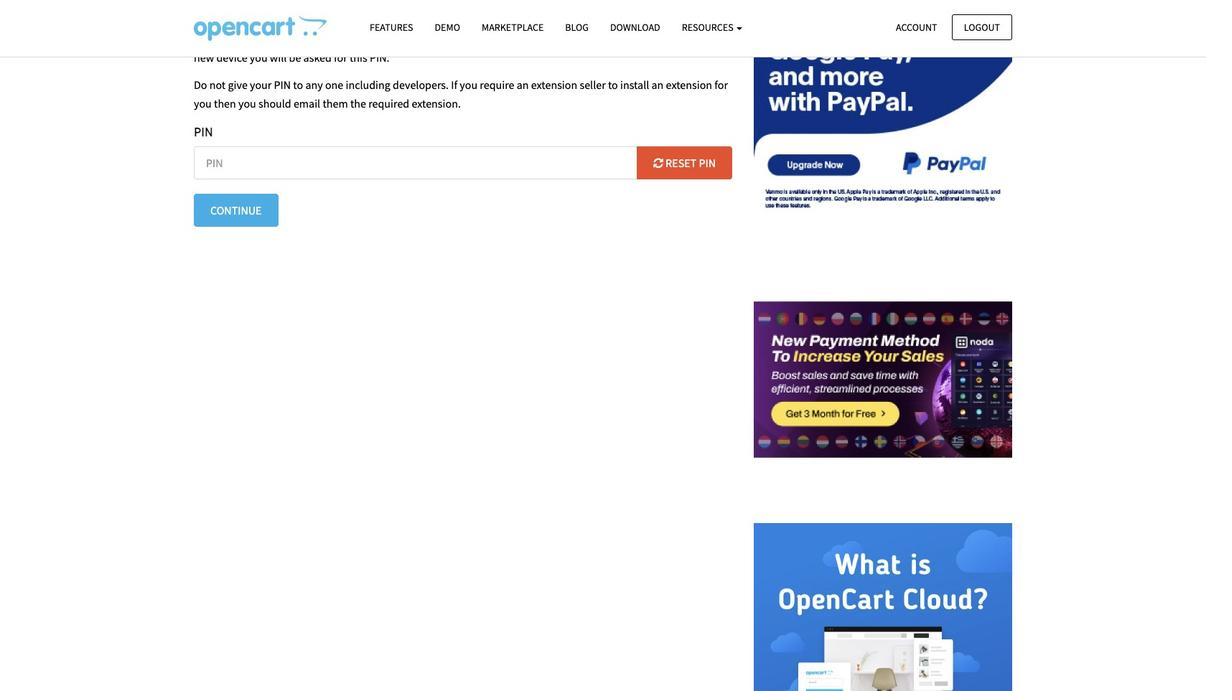 Task type: vqa. For each thing, say whether or not it's contained in the screenshot.
Google Shopping For Opencart image
no



Task type: describe. For each thing, give the bounding box(es) containing it.
PIN password field
[[194, 146, 638, 179]]

download
[[611, 21, 661, 34]]

one
[[325, 78, 344, 92]]

do not give your pin to any one including developers. if you require an extension seller to install an extension for you then you should email them the required extension.
[[194, 78, 728, 110]]

when
[[582, 32, 610, 46]]

if
[[451, 78, 458, 92]]

demo link
[[424, 15, 471, 40]]

give
[[228, 78, 248, 92]]

resources
[[682, 21, 736, 34]]

this
[[350, 50, 368, 65]]

reset pin button
[[637, 146, 733, 179]]

enter
[[228, 32, 253, 46]]

please enter your 4 digit pin number. this pin number is to protect your account. when ever you logon from a new device you will be asked for this pin.
[[194, 32, 716, 65]]

paypal blog image
[[754, 0, 1013, 236]]

the
[[350, 96, 366, 110]]

2 an from the left
[[652, 78, 664, 92]]

refresh image
[[654, 157, 664, 169]]

download link
[[600, 15, 671, 40]]

asked
[[304, 50, 332, 65]]

logout
[[965, 20, 1001, 33]]

please
[[194, 32, 225, 46]]

your right protect
[[514, 32, 536, 46]]

0 horizontal spatial to
[[293, 78, 303, 92]]

blog link
[[555, 15, 600, 40]]

you right 'if'
[[460, 78, 478, 92]]

this
[[373, 32, 393, 46]]

from
[[685, 32, 708, 46]]

required
[[369, 96, 410, 110]]

require
[[480, 78, 515, 92]]

pin.
[[370, 50, 390, 65]]

account link
[[884, 14, 950, 40]]

1 an from the left
[[517, 78, 529, 92]]

number.
[[331, 32, 371, 46]]

you down give
[[238, 96, 256, 110]]

opencart cloud image
[[754, 524, 1013, 692]]

be
[[289, 50, 301, 65]]

should
[[259, 96, 291, 110]]

continue button
[[194, 194, 278, 227]]

extension.
[[412, 96, 461, 110]]

resources link
[[671, 15, 754, 40]]

pin inside do not give your pin to any one including developers. if you require an extension seller to install an extension for you then you should email them the required extension.
[[274, 78, 291, 92]]

logon
[[655, 32, 682, 46]]

number
[[415, 32, 453, 46]]

email
[[294, 96, 321, 110]]

you right ever
[[635, 32, 653, 46]]

your inside do not give your pin to any one including developers. if you require an extension seller to install an extension for you then you should email them the required extension.
[[250, 78, 272, 92]]

account
[[897, 20, 938, 33]]

protect
[[477, 32, 512, 46]]

do
[[194, 78, 207, 92]]

is
[[455, 32, 463, 46]]

marketplace
[[482, 21, 544, 34]]



Task type: locate. For each thing, give the bounding box(es) containing it.
pin down the do
[[194, 123, 213, 140]]

2 extension from the left
[[666, 78, 713, 92]]

pin
[[699, 156, 716, 170]]

pin up asked
[[311, 32, 328, 46]]

a
[[710, 32, 716, 46]]

your right give
[[250, 78, 272, 92]]

to right seller
[[608, 78, 618, 92]]

to inside please enter your 4 digit pin number. this pin number is to protect your account. when ever you logon from a new device you will be asked for this pin.
[[465, 32, 475, 46]]

1 horizontal spatial extension
[[666, 78, 713, 92]]

new
[[194, 50, 214, 65]]

demo
[[435, 21, 460, 34]]

any
[[306, 78, 323, 92]]

then
[[214, 96, 236, 110]]

extension left seller
[[531, 78, 578, 92]]

you
[[635, 32, 653, 46], [250, 50, 268, 65], [460, 78, 478, 92], [194, 96, 212, 110], [238, 96, 256, 110]]

features
[[370, 21, 413, 34]]

4
[[279, 32, 285, 46]]

will
[[270, 50, 287, 65]]

install
[[621, 78, 650, 92]]

device
[[217, 50, 248, 65]]

blog
[[566, 21, 589, 34]]

an right install
[[652, 78, 664, 92]]

1 horizontal spatial an
[[652, 78, 664, 92]]

not
[[210, 78, 226, 92]]

0 vertical spatial for
[[334, 50, 348, 65]]

0 horizontal spatial extension
[[531, 78, 578, 92]]

1 horizontal spatial for
[[715, 78, 728, 92]]

extension
[[531, 78, 578, 92], [666, 78, 713, 92]]

your
[[255, 32, 277, 46], [514, 32, 536, 46], [250, 78, 272, 92]]

including
[[346, 78, 391, 92]]

account.
[[539, 32, 580, 46]]

0 horizontal spatial for
[[334, 50, 348, 65]]

continue
[[210, 203, 262, 217]]

reset
[[666, 156, 697, 170]]

for
[[334, 50, 348, 65], [715, 78, 728, 92]]

account pin image
[[194, 15, 327, 41]]

them
[[323, 96, 348, 110]]

1 vertical spatial for
[[715, 78, 728, 92]]

1 extension from the left
[[531, 78, 578, 92]]

reset pin
[[664, 156, 716, 170]]

an
[[517, 78, 529, 92], [652, 78, 664, 92]]

for inside please enter your 4 digit pin number. this pin number is to protect your account. when ever you logon from a new device you will be asked for this pin.
[[334, 50, 348, 65]]

for down a
[[715, 78, 728, 92]]

to
[[465, 32, 475, 46], [293, 78, 303, 92], [608, 78, 618, 92]]

noda image
[[754, 251, 1013, 509]]

1 horizontal spatial to
[[465, 32, 475, 46]]

developers.
[[393, 78, 449, 92]]

to right is on the top left of the page
[[465, 32, 475, 46]]

an right require
[[517, 78, 529, 92]]

for left this
[[334, 50, 348, 65]]

pin
[[311, 32, 328, 46], [396, 32, 413, 46], [274, 78, 291, 92], [194, 123, 213, 140]]

pin right this
[[396, 32, 413, 46]]

for inside do not give your pin to any one including developers. if you require an extension seller to install an extension for you then you should email them the required extension.
[[715, 78, 728, 92]]

ever
[[612, 32, 633, 46]]

2 horizontal spatial to
[[608, 78, 618, 92]]

to left any on the left of page
[[293, 78, 303, 92]]

extension down from
[[666, 78, 713, 92]]

0 horizontal spatial an
[[517, 78, 529, 92]]

seller
[[580, 78, 606, 92]]

marketplace link
[[471, 15, 555, 40]]

digit
[[287, 32, 309, 46]]

pin up should
[[274, 78, 291, 92]]

logout link
[[952, 14, 1013, 40]]

you down the do
[[194, 96, 212, 110]]

features link
[[359, 15, 424, 40]]

your left 4
[[255, 32, 277, 46]]

you left will
[[250, 50, 268, 65]]



